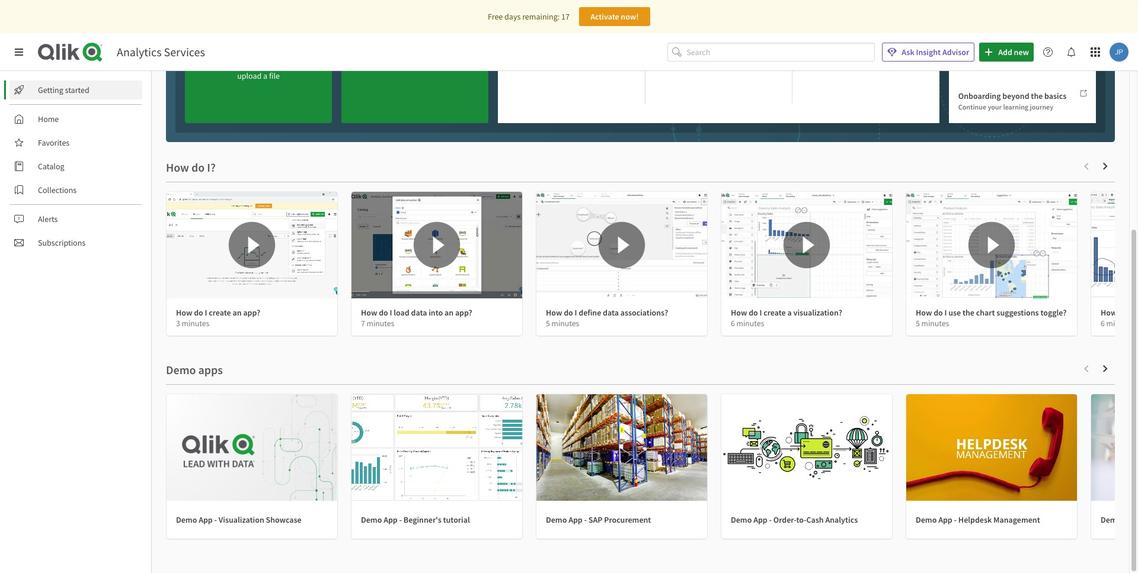 Task type: describe. For each thing, give the bounding box(es) containing it.
basics
[[1045, 91, 1067, 101]]

into
[[429, 308, 443, 318]]

i for how do i define data associations?
[[575, 308, 577, 318]]

demo app - order-to-cash analytics
[[731, 515, 858, 526]]

how do i create a visualization? 6 minutes
[[731, 308, 842, 329]]

17
[[561, 11, 570, 22]]

data for how do i define data associations?
[[603, 308, 619, 318]]

1 vertical spatial analytics
[[826, 515, 858, 526]]

chart
[[976, 308, 995, 318]]

how do i define data associations? 5 minutes
[[546, 308, 668, 329]]

tutorial
[[443, 515, 470, 526]]

beginner's
[[404, 515, 442, 526]]

james peterson image
[[1110, 43, 1129, 62]]

an inside how do i load data into an app? 7 minutes
[[445, 308, 454, 318]]

services
[[164, 44, 205, 59]]

close sidebar menu image
[[14, 47, 24, 57]]

how do i in 6 minutes
[[1101, 308, 1138, 329]]

how do i define data associations? element
[[546, 308, 668, 318]]

app? inside how do i load data into an app? 7 minutes
[[455, 308, 472, 318]]

establish a data connection or upload a file button
[[185, 0, 332, 123]]

activate now! link
[[579, 7, 650, 26]]

how do i load data into an app? image
[[352, 192, 522, 299]]

demo app - pharma sales image
[[1092, 395, 1138, 502]]

do for how do i in
[[1119, 308, 1128, 318]]

minutes inside 'how do i use the chart suggestions toggle? 5 minutes'
[[922, 319, 949, 329]]

how do i load data into an app? 7 minutes
[[361, 308, 472, 329]]

how do i load data into an app? element
[[361, 308, 472, 318]]

data inside establish a data connection or upload a file
[[245, 56, 261, 67]]

how do i create a visualization? image
[[722, 192, 892, 299]]

journey
[[1030, 102, 1054, 111]]

i for how do i load data into an app?
[[390, 308, 392, 318]]

how for how do i create a visualization?
[[731, 308, 747, 318]]

data for how do i load data into an app?
[[411, 308, 427, 318]]

management
[[994, 515, 1040, 526]]

collections link
[[9, 181, 142, 200]]

demo app - sap procurement
[[546, 515, 651, 526]]

demo app - helpdesk management
[[916, 515, 1040, 526]]

learning
[[1003, 102, 1029, 111]]

i for how do i create an app?
[[205, 308, 207, 318]]

how do i create a visualization? element
[[731, 308, 842, 318]]

minutes inside how do i create an app? 3 minutes
[[182, 319, 209, 329]]

favorites
[[38, 138, 69, 148]]

demo app 
[[1101, 515, 1138, 526]]

0 horizontal spatial analytics
[[117, 44, 162, 59]]

create for an
[[209, 308, 231, 318]]

Search text field
[[687, 43, 875, 62]]

continue
[[959, 102, 987, 111]]

do for how do i load data into an app?
[[379, 308, 388, 318]]

sap
[[589, 515, 603, 526]]

visualization?
[[794, 308, 842, 318]]

i for how do i create a visualization?
[[760, 308, 762, 318]]

define
[[579, 308, 601, 318]]

visualization
[[219, 515, 264, 526]]

getting started
[[38, 85, 89, 95]]

add
[[999, 47, 1013, 58]]

3
[[176, 319, 180, 329]]

add new button
[[980, 43, 1034, 62]]

demo for demo app - helpdesk management
[[916, 515, 937, 526]]

demo for demo app - beginner's tutorial
[[361, 515, 382, 526]]

toggle?
[[1041, 308, 1067, 318]]

- for sap
[[584, 515, 587, 526]]

how do i define data associations? image
[[537, 192, 707, 299]]

use
[[949, 308, 961, 318]]

app for order-
[[754, 515, 768, 526]]

file
[[269, 71, 280, 81]]

demo app - visualization showcase
[[176, 515, 302, 526]]

showcase
[[266, 515, 302, 526]]

helpdesk
[[959, 515, 992, 526]]

associations?
[[621, 308, 668, 318]]

how for how do i create an app?
[[176, 308, 192, 318]]

navigation pane element
[[0, 76, 151, 257]]

searchbar element
[[668, 43, 875, 62]]

getting started link
[[9, 81, 142, 100]]

how for how do i in
[[1101, 308, 1117, 318]]

create for a
[[764, 308, 786, 318]]

procurement
[[604, 515, 651, 526]]

how for how do i load data into an app?
[[361, 308, 377, 318]]

how for how do i use the chart suggestions toggle?
[[916, 308, 932, 318]]

- for helpdesk
[[954, 515, 957, 526]]

upload
[[237, 71, 262, 81]]

- for order-
[[769, 515, 772, 526]]

analytics services
[[117, 44, 205, 59]]

demo for demo app - order-to-cash analytics
[[731, 515, 752, 526]]

app? inside how do i create an app? 3 minutes
[[243, 308, 260, 318]]

home
[[38, 114, 59, 125]]

how do i create an app? element
[[176, 308, 260, 318]]



Task type: locate. For each thing, give the bounding box(es) containing it.
2 - from the left
[[399, 515, 402, 526]]

- for visualization
[[214, 515, 217, 526]]

minutes inside how do i in 6 minutes
[[1107, 319, 1134, 329]]

4 i from the left
[[760, 308, 762, 318]]

5 minutes from the left
[[922, 319, 949, 329]]

1 app? from the left
[[243, 308, 260, 318]]

5 how from the left
[[916, 308, 932, 318]]

1 horizontal spatial analytics
[[826, 515, 858, 526]]

6 inside how do i in 6 minutes
[[1101, 319, 1105, 329]]

2 app? from the left
[[455, 308, 472, 318]]

ask insight advisor
[[902, 47, 970, 58]]

6
[[731, 319, 735, 329], [1101, 319, 1105, 329]]

data inside how do i load data into an app? 7 minutes
[[411, 308, 427, 318]]

demo app - visualization showcase image
[[167, 395, 337, 502]]

data left into at the bottom
[[411, 308, 427, 318]]

6 do from the left
[[1119, 308, 1128, 318]]

app for sap
[[569, 515, 583, 526]]

4 - from the left
[[769, 515, 772, 526]]

ask insight advisor button
[[882, 43, 975, 62]]

5 inside 'how do i use the chart suggestions toggle? 5 minutes'
[[916, 319, 920, 329]]

1 horizontal spatial app?
[[455, 308, 472, 318]]

6 app from the left
[[1124, 515, 1138, 526]]

app
[[199, 515, 213, 526], [384, 515, 398, 526], [569, 515, 583, 526], [754, 515, 768, 526], [939, 515, 953, 526], [1124, 515, 1138, 526]]

analytics services element
[[117, 44, 205, 59]]

new
[[1014, 47, 1029, 58]]

how inside how do i define data associations? 5 minutes
[[546, 308, 562, 318]]

onboarding
[[959, 91, 1001, 101]]

6 i from the left
[[1130, 308, 1132, 318]]

4 how from the left
[[731, 308, 747, 318]]

5 do from the left
[[934, 308, 943, 318]]

1 how from the left
[[176, 308, 192, 318]]

i inside how do i define data associations? 5 minutes
[[575, 308, 577, 318]]

6 inside how do i create a visualization? 6 minutes
[[731, 319, 735, 329]]

6 how from the left
[[1101, 308, 1117, 318]]

add new
[[999, 47, 1029, 58]]

activate now!
[[591, 11, 639, 22]]

2 horizontal spatial data
[[603, 308, 619, 318]]

analytics
[[117, 44, 162, 59], [826, 515, 858, 526]]

demo app - helpdesk management image
[[907, 395, 1077, 502]]

5
[[546, 319, 550, 329], [916, 319, 920, 329]]

5 i from the left
[[945, 308, 947, 318]]

do
[[194, 308, 203, 318], [379, 308, 388, 318], [564, 308, 573, 318], [749, 308, 758, 318], [934, 308, 943, 318], [1119, 308, 1128, 318]]

i for how do i in
[[1130, 308, 1132, 318]]

4 do from the left
[[749, 308, 758, 318]]

or
[[303, 56, 310, 67]]

do for how do i use the chart suggestions toggle?
[[934, 308, 943, 318]]

i
[[205, 308, 207, 318], [390, 308, 392, 318], [575, 308, 577, 318], [760, 308, 762, 318], [945, 308, 947, 318], [1130, 308, 1132, 318]]

6 down how do i create a visualization? "element"
[[731, 319, 735, 329]]

how do i create an app? image
[[167, 192, 337, 299]]

how inside 'how do i use the chart suggestions toggle? 5 minutes'
[[916, 308, 932, 318]]

1 create from the left
[[209, 308, 231, 318]]

how for how do i define data associations?
[[546, 308, 562, 318]]

onboarding beyond the basics continue your learning journey
[[959, 91, 1067, 111]]

minutes down how do i interact with visualizations? element
[[1107, 319, 1134, 329]]

how do i use the chart suggestions toggle? 5 minutes
[[916, 308, 1067, 329]]

6 minutes from the left
[[1107, 319, 1134, 329]]

minutes down define
[[552, 319, 579, 329]]

do inside how do i define data associations? 5 minutes
[[564, 308, 573, 318]]

0 vertical spatial a
[[240, 56, 244, 67]]

2 6 from the left
[[1101, 319, 1105, 329]]

5 app from the left
[[939, 515, 953, 526]]

activate
[[591, 11, 619, 22]]

do inside how do i in 6 minutes
[[1119, 308, 1128, 318]]

4 minutes from the left
[[737, 319, 764, 329]]

minutes down how do i create a visualization? "element"
[[737, 319, 764, 329]]

demo for demo app - visualization showcase
[[176, 515, 197, 526]]

i for how do i use the chart suggestions toggle?
[[945, 308, 947, 318]]

4 demo from the left
[[731, 515, 752, 526]]

1 do from the left
[[194, 308, 203, 318]]

how do i interact with visualizations? image
[[1092, 192, 1138, 299]]

a inside how do i create a visualization? 6 minutes
[[788, 308, 792, 318]]

i inside how do i load data into an app? 7 minutes
[[390, 308, 392, 318]]

1 i from the left
[[205, 308, 207, 318]]

demo
[[176, 515, 197, 526], [361, 515, 382, 526], [546, 515, 567, 526], [731, 515, 752, 526], [916, 515, 937, 526], [1101, 515, 1122, 526]]

do inside how do i create a visualization? 6 minutes
[[749, 308, 758, 318]]

1 demo from the left
[[176, 515, 197, 526]]

3 how from the left
[[546, 308, 562, 318]]

home link
[[9, 110, 142, 129]]

alerts link
[[9, 210, 142, 229]]

demo for demo app - sap procurement
[[546, 515, 567, 526]]

- left the beginner's at bottom
[[399, 515, 402, 526]]

1 horizontal spatial data
[[411, 308, 427, 318]]

do inside how do i load data into an app? 7 minutes
[[379, 308, 388, 318]]

insight
[[916, 47, 941, 58]]

1 minutes from the left
[[182, 319, 209, 329]]

- left sap
[[584, 515, 587, 526]]

alerts
[[38, 214, 58, 225]]

the inside the onboarding beyond the basics continue your learning journey
[[1031, 91, 1043, 101]]

4 app from the left
[[754, 515, 768, 526]]

app?
[[243, 308, 260, 318], [455, 308, 472, 318]]

2 minutes from the left
[[367, 319, 394, 329]]

3 minutes from the left
[[552, 319, 579, 329]]

- left visualization
[[214, 515, 217, 526]]

1 horizontal spatial an
[[445, 308, 454, 318]]

catalog
[[38, 161, 64, 172]]

free days remaining: 17
[[488, 11, 570, 22]]

1 6 from the left
[[731, 319, 735, 329]]

1 - from the left
[[214, 515, 217, 526]]

order-
[[774, 515, 797, 526]]

do for how do i define data associations?
[[564, 308, 573, 318]]

do inside 'how do i use the chart suggestions toggle? 5 minutes'
[[934, 308, 943, 318]]

-
[[214, 515, 217, 526], [399, 515, 402, 526], [584, 515, 587, 526], [769, 515, 772, 526], [954, 515, 957, 526]]

how do i interact with visualizations? element
[[1101, 308, 1138, 318]]

minutes
[[182, 319, 209, 329], [367, 319, 394, 329], [552, 319, 579, 329], [737, 319, 764, 329], [922, 319, 949, 329], [1107, 319, 1134, 329]]

do for how do i create an app?
[[194, 308, 203, 318]]

i inside 'how do i use the chart suggestions toggle? 5 minutes'
[[945, 308, 947, 318]]

demo for demo app 
[[1101, 515, 1122, 526]]

2 how from the left
[[361, 308, 377, 318]]

your
[[988, 102, 1002, 111]]

cash
[[807, 515, 824, 526]]

started
[[65, 85, 89, 95]]

how do i use the chart suggestions toggle? image
[[907, 192, 1077, 299]]

5 inside how do i define data associations? 5 minutes
[[546, 319, 550, 329]]

the
[[1031, 91, 1043, 101], [963, 308, 975, 318]]

1 app from the left
[[199, 515, 213, 526]]

2 an from the left
[[445, 308, 454, 318]]

advisor
[[943, 47, 970, 58]]

remaining:
[[522, 11, 560, 22]]

minutes down use
[[922, 319, 949, 329]]

1 an from the left
[[233, 308, 242, 318]]

create
[[209, 308, 231, 318], [764, 308, 786, 318]]

load
[[394, 308, 410, 318]]

i inside how do i create an app? 3 minutes
[[205, 308, 207, 318]]

- for beginner's
[[399, 515, 402, 526]]

to-
[[796, 515, 807, 526]]

1 horizontal spatial create
[[764, 308, 786, 318]]

app for beginner's
[[384, 515, 398, 526]]

- left the order-
[[769, 515, 772, 526]]

minutes right 7
[[367, 319, 394, 329]]

beyond
[[1003, 91, 1030, 101]]

analytics right cash
[[826, 515, 858, 526]]

establish a data connection or upload a file
[[207, 56, 310, 81]]

0 vertical spatial the
[[1031, 91, 1043, 101]]

1 vertical spatial a
[[263, 71, 267, 81]]

1 vertical spatial the
[[963, 308, 975, 318]]

1 horizontal spatial a
[[263, 71, 267, 81]]

data right define
[[603, 308, 619, 318]]

minutes inside how do i define data associations? 5 minutes
[[552, 319, 579, 329]]

the right use
[[963, 308, 975, 318]]

analytics left the services
[[117, 44, 162, 59]]

suggestions
[[997, 308, 1039, 318]]

free
[[488, 11, 503, 22]]

3 app from the left
[[569, 515, 583, 526]]

connection
[[263, 56, 301, 67]]

how inside how do i load data into an app? 7 minutes
[[361, 308, 377, 318]]

6 down how do i interact with visualizations? element
[[1101, 319, 1105, 329]]

demo app - order-to-cash analytics image
[[722, 395, 892, 502]]

the inside 'how do i use the chart suggestions toggle? 5 minutes'
[[963, 308, 975, 318]]

create inside how do i create a visualization? 6 minutes
[[764, 308, 786, 318]]

in
[[1134, 308, 1138, 318]]

app for helpdesk
[[939, 515, 953, 526]]

7
[[361, 319, 365, 329]]

collections
[[38, 185, 77, 196]]

data
[[245, 56, 261, 67], [411, 308, 427, 318], [603, 308, 619, 318]]

favorites link
[[9, 133, 142, 152]]

3 - from the left
[[584, 515, 587, 526]]

how inside how do i in 6 minutes
[[1101, 308, 1117, 318]]

- left helpdesk
[[954, 515, 957, 526]]

2 do from the left
[[379, 308, 388, 318]]

app for visualization
[[199, 515, 213, 526]]

a left "visualization?"
[[788, 308, 792, 318]]

demo app - sap procurement image
[[537, 395, 707, 502]]

how do i use the chart suggestions toggle? element
[[916, 308, 1067, 318]]

getting
[[38, 85, 63, 95]]

a
[[240, 56, 244, 67], [263, 71, 267, 81], [788, 308, 792, 318]]

1 horizontal spatial 6
[[1101, 319, 1105, 329]]

3 demo from the left
[[546, 515, 567, 526]]

days
[[505, 11, 521, 22]]

0 horizontal spatial 5
[[546, 319, 550, 329]]

6 demo from the left
[[1101, 515, 1122, 526]]

i inside how do i in 6 minutes
[[1130, 308, 1132, 318]]

an inside how do i create an app? 3 minutes
[[233, 308, 242, 318]]

0 horizontal spatial data
[[245, 56, 261, 67]]

i inside how do i create a visualization? 6 minutes
[[760, 308, 762, 318]]

ask
[[902, 47, 915, 58]]

1 horizontal spatial the
[[1031, 91, 1043, 101]]

2 5 from the left
[[916, 319, 920, 329]]

an
[[233, 308, 242, 318], [445, 308, 454, 318]]

how inside how do i create an app? 3 minutes
[[176, 308, 192, 318]]

create inside how do i create an app? 3 minutes
[[209, 308, 231, 318]]

0 horizontal spatial a
[[240, 56, 244, 67]]

catalog link
[[9, 157, 142, 176]]

data up the upload
[[245, 56, 261, 67]]

1 horizontal spatial 5
[[916, 319, 920, 329]]

do inside how do i create an app? 3 minutes
[[194, 308, 203, 318]]

a up the upload
[[240, 56, 244, 67]]

how do i create an app? 3 minutes
[[176, 308, 260, 329]]

1 5 from the left
[[546, 319, 550, 329]]

minutes inside how do i create a visualization? 6 minutes
[[737, 319, 764, 329]]

minutes right 3
[[182, 319, 209, 329]]

demo app - beginner's tutorial image
[[352, 395, 522, 502]]

0 horizontal spatial 6
[[731, 319, 735, 329]]

5 demo from the left
[[916, 515, 937, 526]]

0 horizontal spatial app?
[[243, 308, 260, 318]]

2 app from the left
[[384, 515, 398, 526]]

3 do from the left
[[564, 308, 573, 318]]

0 horizontal spatial the
[[963, 308, 975, 318]]

establish
[[207, 56, 238, 67]]

a left the file
[[263, 71, 267, 81]]

now!
[[621, 11, 639, 22]]

2 create from the left
[[764, 308, 786, 318]]

subscriptions link
[[9, 234, 142, 253]]

subscriptions
[[38, 238, 86, 248]]

2 demo from the left
[[361, 515, 382, 526]]

0 horizontal spatial create
[[209, 308, 231, 318]]

do for how do i create a visualization?
[[749, 308, 758, 318]]

0 horizontal spatial an
[[233, 308, 242, 318]]

demo app - beginner's tutorial
[[361, 515, 470, 526]]

how inside how do i create a visualization? 6 minutes
[[731, 308, 747, 318]]

2 i from the left
[[390, 308, 392, 318]]

0 vertical spatial analytics
[[117, 44, 162, 59]]

3 i from the left
[[575, 308, 577, 318]]

2 vertical spatial a
[[788, 308, 792, 318]]

data inside how do i define data associations? 5 minutes
[[603, 308, 619, 318]]

5 - from the left
[[954, 515, 957, 526]]

minutes inside how do i load data into an app? 7 minutes
[[367, 319, 394, 329]]

the up journey
[[1031, 91, 1043, 101]]

2 horizontal spatial a
[[788, 308, 792, 318]]

how
[[176, 308, 192, 318], [361, 308, 377, 318], [546, 308, 562, 318], [731, 308, 747, 318], [916, 308, 932, 318], [1101, 308, 1117, 318]]



Task type: vqa. For each thing, say whether or not it's contained in the screenshot.
Shared spaces
no



